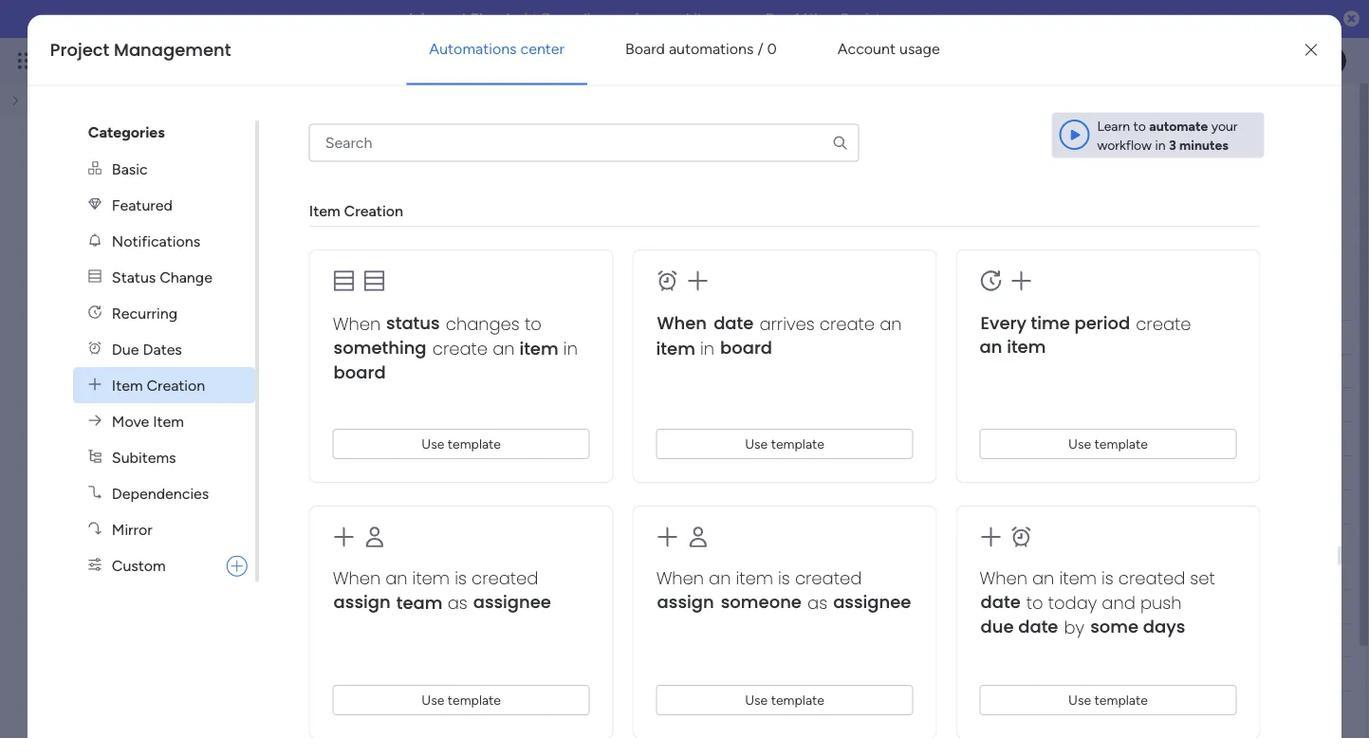 Task type: describe. For each thing, give the bounding box(es) containing it.
template for someone
[[771, 693, 825, 709]]

help
[[1225, 690, 1259, 709]]

1 vertical spatial project management
[[75, 98, 388, 140]]

2 vertical spatial status
[[721, 599, 759, 615]]

use template for set
[[1069, 693, 1148, 709]]

search image
[[832, 134, 849, 151]]

template for date
[[771, 437, 825, 453]]

account
[[838, 40, 896, 58]]

1 horizontal spatial in
[[700, 337, 715, 362]]

1 horizontal spatial create
[[820, 313, 875, 337]]

main table button
[[74, 171, 181, 201]]

v2 search image
[[197, 226, 210, 247]]

oct for oct 29
[[594, 397, 615, 412]]

register now →
[[841, 10, 942, 28]]

today
[[1049, 592, 1097, 616]]

Search field
[[210, 223, 267, 250]]

automate
[[1150, 118, 1209, 134]]

when for when an item is created
[[980, 567, 1028, 591]]

an inside when an item is created assign someone as assignee
[[709, 567, 731, 591]]

0 vertical spatial status
[[112, 268, 156, 286]]

at
[[454, 10, 468, 28]]

to do
[[113, 289, 161, 313]]

keep
[[443, 144, 472, 160]]

item inside when an item is created assign
[[412, 567, 450, 591]]

is for when an item is created assign someone as assignee
[[778, 567, 790, 591]]

owner for to do
[[477, 329, 517, 345]]

by
[[1064, 617, 1085, 641]]

an inside create an item
[[980, 336, 1003, 360]]

nov
[[596, 364, 619, 379]]

any
[[127, 144, 149, 160]]

when an item is created
[[980, 567, 1186, 591]]

create inside create an item
[[1136, 313, 1192, 337]]

in inside the "your workflow in"
[[1156, 137, 1166, 153]]

new task button
[[74, 221, 146, 252]]

to inside 'set date to today'
[[1027, 592, 1044, 616]]

workflow
[[1098, 137, 1152, 153]]

3 minutes
[[1169, 137, 1229, 153]]

oct 29
[[594, 397, 632, 412]]

due date for 1st due date field from the top
[[583, 329, 638, 345]]

time
[[1031, 312, 1070, 336]]

invite / 1
[[1235, 112, 1285, 128]]

kickoff meeting
[[145, 398, 240, 414]]

board
[[625, 40, 665, 58]]

column information image for completed
[[777, 599, 793, 615]]

main table
[[103, 178, 166, 194]]

board automations / 0 button
[[603, 26, 800, 72]]

learn
[[1098, 118, 1130, 134]]

work
[[153, 50, 187, 71]]

To Do field
[[108, 289, 166, 313]]

1 vertical spatial item
[[112, 376, 143, 394]]

Project Management field
[[70, 98, 393, 140]]

move
[[112, 412, 149, 430]]

use template button for someone
[[656, 686, 914, 716]]

center
[[521, 40, 565, 58]]

automations center button
[[407, 26, 587, 72]]

invite / 1 button
[[1200, 104, 1294, 135]]

hits
[[686, 10, 709, 28]]

dependencies
[[112, 484, 209, 502]]

management
[[191, 50, 295, 71]]

person button
[[278, 221, 360, 252]]

as inside team as assignee
[[448, 592, 468, 616]]

project
[[594, 144, 637, 160]]

owner field for completed
[[472, 597, 522, 617]]

register now → link
[[841, 10, 942, 28]]

show board description image
[[401, 110, 424, 129]]

1
[[1280, 112, 1285, 128]]

1 vertical spatial status
[[721, 329, 759, 345]]

use template button for date
[[656, 430, 914, 460]]

custom
[[112, 556, 166, 574]]

mirror
[[112, 520, 152, 538]]

join us at elevate ✨ our online conference hits screens dec 14th
[[405, 10, 823, 28]]

account usage
[[838, 40, 940, 58]]

where
[[524, 144, 561, 160]]

push
[[1141, 592, 1182, 616]]

recurring
[[112, 304, 178, 322]]

due dates
[[112, 340, 182, 358]]

change
[[160, 268, 213, 286]]

use template for changes
[[422, 437, 501, 453]]

automations
[[429, 40, 517, 58]]

1 horizontal spatial create an item in board
[[656, 313, 902, 362]]

new task
[[82, 228, 139, 244]]

use template for someone
[[745, 693, 825, 709]]

register
[[841, 10, 893, 28]]

create an item
[[980, 313, 1192, 360]]

screens
[[713, 10, 762, 28]]

use template for date
[[745, 437, 825, 453]]

14th
[[794, 10, 823, 28]]

2 due date field from the top
[[578, 597, 643, 617]]

0 vertical spatial management
[[114, 38, 231, 62]]

status change
[[112, 268, 213, 286]]

0 horizontal spatial create an item in board
[[334, 337, 578, 385]]

team
[[397, 592, 443, 616]]

1 date from the top
[[610, 329, 638, 345]]

timelines
[[361, 144, 415, 160]]

do
[[138, 289, 161, 313]]

monthly sync
[[145, 432, 227, 448]]

activity button
[[1102, 104, 1192, 135]]

every time period
[[981, 312, 1131, 336]]

date arrives
[[714, 312, 815, 337]]

team as assignee
[[397, 591, 552, 616]]

automations center
[[429, 40, 565, 58]]

featured
[[112, 196, 173, 214]]

0 horizontal spatial item creation
[[112, 376, 205, 394]]

now
[[897, 10, 924, 28]]

notifications
[[112, 232, 200, 250]]

0 vertical spatial project
[[50, 38, 109, 62]]

0 vertical spatial project management
[[50, 38, 231, 62]]

new
[[82, 228, 109, 244]]

conference
[[610, 10, 683, 28]]

created for when an item is created assign someone as assignee
[[795, 567, 862, 591]]

and inside manage any type of project. assign owners, set timelines and keep track of where your project stands. button
[[418, 144, 440, 160]]

your inside the "your workflow in"
[[1212, 118, 1238, 134]]

basic
[[112, 160, 148, 178]]

push due date by some days
[[981, 592, 1186, 641]]

changes
[[446, 313, 520, 337]]

when for when
[[657, 312, 707, 336]]

due date for 1st due date field from the bottom of the page
[[583, 599, 638, 615]]

manage any type of project. assign owners, set timelines and keep track of where your project stands. button
[[74, 140, 712, 163]]

when an item is created assign
[[333, 567, 539, 615]]

automations
[[669, 40, 754, 58]]

when for when an item is created assign
[[333, 567, 381, 591]]

to inside to something
[[525, 313, 542, 337]]

date inside date arrives
[[714, 312, 754, 336]]

something
[[334, 337, 427, 361]]

to something
[[334, 313, 542, 361]]

1 vertical spatial creation
[[147, 376, 205, 394]]

your inside button
[[565, 144, 591, 160]]

to
[[113, 289, 134, 313]]

0 horizontal spatial board
[[334, 361, 386, 385]]

0 horizontal spatial in
[[564, 337, 578, 362]]

is for when an item is created
[[1102, 567, 1114, 591]]

date inside 'set date to today'
[[981, 591, 1021, 615]]

/ inside board automations / 0 button
[[758, 40, 764, 58]]

sync
[[197, 432, 227, 448]]

template for set
[[1095, 693, 1148, 709]]

set inside 'set date to today'
[[1191, 567, 1216, 591]]

join
[[405, 10, 433, 28]]



Task type: vqa. For each thing, say whether or not it's contained in the screenshot.
changes Use template
yes



Task type: locate. For each thing, give the bounding box(es) containing it.
us
[[436, 10, 451, 28]]

created for when an item is created assign
[[472, 567, 539, 591]]

every
[[981, 312, 1027, 336]]

0 horizontal spatial creation
[[147, 376, 205, 394]]

account usage button
[[815, 26, 963, 72]]

1 horizontal spatial your
[[1212, 118, 1238, 134]]

2 as from the left
[[808, 592, 828, 616]]

0 vertical spatial item
[[309, 202, 340, 220]]

2 owner from the top
[[477, 599, 517, 615]]

dec
[[766, 10, 791, 28]]

assignee inside when an item is created assign someone as assignee
[[834, 591, 912, 615]]

assign
[[247, 144, 287, 160]]

to left today
[[1027, 592, 1044, 616]]

activity
[[1110, 112, 1156, 128]]

owner field right status on the top left
[[472, 327, 522, 348]]

create
[[820, 313, 875, 337], [1136, 313, 1192, 337], [433, 337, 488, 362]]

elevate
[[471, 10, 519, 28]]

0 vertical spatial owner
[[477, 329, 517, 345]]

an
[[880, 313, 902, 337], [980, 336, 1003, 360], [493, 337, 515, 362], [386, 567, 408, 591], [709, 567, 731, 591], [1033, 567, 1055, 591]]

usage
[[900, 40, 940, 58]]

2 horizontal spatial in
[[1156, 137, 1166, 153]]

type
[[152, 144, 179, 160]]

when
[[657, 312, 707, 336], [333, 313, 381, 337], [333, 567, 381, 591], [656, 567, 704, 591], [980, 567, 1028, 591]]

Owner field
[[472, 327, 522, 348], [472, 597, 522, 617]]

board automations / 0
[[625, 40, 777, 58]]

0 horizontal spatial /
[[758, 40, 764, 58]]

when for when an item is created assign someone as assignee
[[656, 567, 704, 591]]

1 horizontal spatial board
[[720, 337, 773, 361]]

as right team at the left bottom of page
[[448, 592, 468, 616]]

item inside create an item
[[1007, 336, 1046, 360]]

0 vertical spatial and
[[418, 144, 440, 160]]

2 created from the left
[[795, 567, 862, 591]]

1 of from the left
[[182, 144, 195, 160]]

0 vertical spatial creation
[[344, 202, 403, 220]]

item up person
[[309, 202, 340, 220]]

dapulse plus image
[[227, 553, 248, 579]]

nov 2
[[596, 364, 629, 379]]

3 is from the left
[[1102, 567, 1114, 591]]

1 horizontal spatial created
[[795, 567, 862, 591]]

set date to today
[[981, 567, 1216, 616]]

1 vertical spatial and
[[1102, 592, 1136, 616]]

1 is from the left
[[455, 567, 467, 591]]

0 vertical spatial set
[[340, 144, 358, 160]]

project management up project. on the left
[[75, 98, 388, 140]]

template for changes
[[448, 437, 501, 453]]

2 horizontal spatial created
[[1119, 567, 1186, 591]]

1 horizontal spatial of
[[509, 144, 521, 160]]

angle down image
[[155, 229, 165, 243]]

1 vertical spatial date
[[610, 599, 638, 615]]

date
[[714, 312, 754, 336], [981, 591, 1021, 615], [1019, 616, 1059, 640]]

is inside when an item is created assign someone as assignee
[[778, 567, 790, 591]]

in
[[1156, 137, 1166, 153], [564, 337, 578, 362], [700, 337, 715, 362]]

and
[[418, 144, 440, 160], [1102, 592, 1136, 616]]

0 vertical spatial owner field
[[472, 327, 522, 348]]

0 vertical spatial item creation
[[309, 202, 403, 220]]

main
[[103, 178, 132, 194]]

0 vertical spatial due date
[[583, 329, 638, 345]]

move item
[[112, 412, 184, 430]]

categories
[[88, 122, 165, 141]]

create right period
[[1136, 313, 1192, 337]]

1 horizontal spatial set
[[1191, 567, 1216, 591]]

project.
[[198, 144, 244, 160]]

0 vertical spatial to
[[1134, 118, 1146, 134]]

0 horizontal spatial created
[[472, 567, 539, 591]]

item inside when an item is created assign someone as assignee
[[736, 567, 774, 591]]

1 vertical spatial /
[[1271, 112, 1276, 128]]

assign
[[334, 591, 391, 615], [657, 591, 714, 615]]

assign left someone
[[657, 591, 714, 615]]

use for changes
[[422, 437, 445, 453]]

to
[[1134, 118, 1146, 134], [525, 313, 542, 337], [1027, 592, 1044, 616]]

date inside push due date by some days
[[1019, 616, 1059, 640]]

item creation up person
[[309, 202, 403, 220]]

owner right status on the top left
[[477, 329, 517, 345]]

as
[[448, 592, 468, 616], [808, 592, 828, 616]]

item creation up kickoff
[[112, 376, 205, 394]]

oct left 10 at the bottom of the page
[[594, 431, 615, 447]]

use template button for changes
[[333, 430, 590, 460]]

and left push
[[1102, 592, 1136, 616]]

1 vertical spatial owner
[[477, 599, 517, 615]]

management up project management field
[[114, 38, 231, 62]]

when inside when an item is created assign someone as assignee
[[656, 567, 704, 591]]

arrives
[[760, 313, 815, 337]]

is for when an item is created assign
[[455, 567, 467, 591]]

✨
[[523, 10, 537, 28]]

Status field
[[716, 327, 764, 348], [716, 597, 764, 617]]

1 horizontal spatial assign
[[657, 591, 714, 615]]

due date
[[583, 329, 638, 345], [583, 599, 638, 615]]

date
[[610, 329, 638, 345], [610, 599, 638, 615]]

to up workflow
[[1134, 118, 1146, 134]]

use for someone
[[745, 693, 768, 709]]

create right arrives
[[820, 313, 875, 337]]

2 status field from the top
[[716, 597, 764, 617]]

board up stuck at right bottom
[[720, 337, 773, 361]]

0 horizontal spatial assign
[[334, 591, 391, 615]]

oct
[[594, 397, 615, 412], [594, 431, 615, 447]]

management up assign
[[184, 98, 388, 140]]

created inside when an item is created assign
[[472, 567, 539, 591]]

due
[[981, 616, 1014, 640]]

1 horizontal spatial is
[[778, 567, 790, 591]]

owner right team at the left bottom of page
[[477, 599, 517, 615]]

use for date
[[745, 437, 768, 453]]

date left arrives
[[714, 312, 754, 336]]

1 assignee from the left
[[473, 591, 552, 615]]

task
[[113, 228, 139, 244]]

0 vertical spatial your
[[1212, 118, 1238, 134]]

owners,
[[290, 144, 336, 160]]

table
[[135, 178, 166, 194]]

date up due
[[981, 591, 1021, 615]]

0 horizontal spatial of
[[182, 144, 195, 160]]

status
[[386, 312, 440, 336]]

of right type
[[182, 144, 195, 160]]

owner
[[477, 329, 517, 345], [477, 599, 517, 615]]

create down the "changes"
[[433, 337, 488, 362]]

status
[[112, 268, 156, 286], [721, 329, 759, 345], [721, 599, 759, 615]]

0 horizontal spatial is
[[455, 567, 467, 591]]

1 vertical spatial status field
[[716, 597, 764, 617]]

1 vertical spatial oct
[[594, 431, 615, 447]]

management
[[114, 38, 231, 62], [184, 98, 388, 140]]

set
[[340, 144, 358, 160], [1191, 567, 1216, 591]]

set inside button
[[340, 144, 358, 160]]

/ left 1
[[1271, 112, 1276, 128]]

assign for when an item is created assign
[[334, 591, 391, 615]]

2 due date from the top
[[583, 599, 638, 615]]

creation up kickoff
[[147, 376, 205, 394]]

0 vertical spatial due date field
[[578, 327, 643, 348]]

owner for completed
[[477, 599, 517, 615]]

29
[[618, 397, 632, 412]]

your
[[1212, 118, 1238, 134], [565, 144, 591, 160]]

0 horizontal spatial assignee
[[473, 591, 552, 615]]

1 vertical spatial your
[[565, 144, 591, 160]]

is inside when an item is created assign
[[455, 567, 467, 591]]

0 horizontal spatial to
[[525, 313, 542, 337]]

use for create
[[1069, 437, 1092, 453]]

monday work management
[[84, 50, 295, 71]]

as right someone
[[808, 592, 828, 616]]

due for 1st due date field from the top
[[583, 329, 606, 345]]

icon image
[[87, 160, 103, 176], [87, 196, 103, 212], [87, 232, 103, 248], [87, 268, 103, 284], [331, 269, 357, 294], [362, 269, 387, 294], [655, 269, 681, 294], [685, 269, 711, 294], [979, 269, 1004, 294], [1009, 269, 1035, 294], [87, 304, 103, 320], [87, 340, 103, 356], [87, 376, 103, 392], [87, 412, 103, 428], [87, 448, 103, 464], [87, 484, 103, 500], [87, 520, 103, 536], [331, 525, 357, 551], [362, 525, 387, 551], [655, 525, 681, 551], [685, 525, 711, 551], [979, 525, 1004, 551], [1009, 525, 1035, 551], [87, 556, 103, 572]]

1 owner field from the top
[[472, 327, 522, 348]]

online
[[568, 10, 606, 28]]

1 vertical spatial project
[[75, 98, 177, 140]]

1 vertical spatial due date field
[[578, 597, 643, 617]]

assign inside when an item is created assign someone as assignee
[[657, 591, 714, 615]]

2 horizontal spatial item
[[309, 202, 340, 220]]

when an item is created assign someone as assignee
[[656, 567, 912, 616]]

1 as from the left
[[448, 592, 468, 616]]

period
[[1075, 312, 1131, 336]]

as inside when an item is created assign someone as assignee
[[808, 592, 828, 616]]

creation up person
[[344, 202, 403, 220]]

2 horizontal spatial is
[[1102, 567, 1114, 591]]

bob builder image
[[1316, 46, 1347, 76]]

use template
[[422, 437, 501, 453], [745, 437, 825, 453], [1069, 437, 1148, 453], [422, 693, 501, 709], [745, 693, 825, 709], [1069, 693, 1148, 709]]

created inside when an item is created assign someone as assignee
[[795, 567, 862, 591]]

of right the track in the left top of the page
[[509, 144, 521, 160]]

your up the minutes
[[1212, 118, 1238, 134]]

1 horizontal spatial as
[[808, 592, 828, 616]]

1 status field from the top
[[716, 327, 764, 348]]

monday
[[84, 50, 150, 71]]

1 horizontal spatial /
[[1271, 112, 1276, 128]]

assign inside when an item is created assign
[[334, 591, 391, 615]]

use for set
[[1069, 693, 1092, 709]]

0 vertical spatial date
[[610, 329, 638, 345]]

1 vertical spatial owner field
[[472, 597, 522, 617]]

assign for when an item is created assign someone as assignee
[[657, 591, 714, 615]]

0 horizontal spatial set
[[340, 144, 358, 160]]

assign left team at the left bottom of page
[[334, 591, 391, 615]]

1 horizontal spatial to
[[1027, 592, 1044, 616]]

1 horizontal spatial item
[[153, 412, 184, 430]]

1 horizontal spatial item creation
[[309, 202, 403, 220]]

project right 'select product' icon on the left of the page
[[50, 38, 109, 62]]

when for when status changes
[[333, 313, 381, 337]]

2 owner field from the top
[[472, 597, 522, 617]]

0
[[767, 40, 777, 58]]

0 horizontal spatial as
[[448, 592, 468, 616]]

1 due date from the top
[[583, 329, 638, 345]]

1 owner from the top
[[477, 329, 517, 345]]

owner field for to do
[[472, 327, 522, 348]]

0 horizontal spatial item
[[112, 376, 143, 394]]

2 assignee from the left
[[834, 591, 912, 615]]

manage
[[77, 144, 124, 160]]

1 vertical spatial to
[[525, 313, 542, 337]]

1 vertical spatial due date
[[583, 599, 638, 615]]

column information image for to do
[[651, 330, 666, 345]]

1 created from the left
[[472, 567, 539, 591]]

Search for an automation search field
[[309, 124, 860, 162]]

1 vertical spatial set
[[1191, 567, 1216, 591]]

assignee inside team as assignee
[[473, 591, 552, 615]]

column information image
[[651, 330, 666, 345], [651, 599, 666, 615], [777, 599, 793, 615]]

created for when an item is created
[[1119, 567, 1186, 591]]

1 assign from the left
[[334, 591, 391, 615]]

an inside when an item is created assign
[[386, 567, 408, 591]]

1 horizontal spatial creation
[[344, 202, 403, 220]]

1 horizontal spatial and
[[1102, 592, 1136, 616]]

create an item in board
[[656, 313, 902, 362], [334, 337, 578, 385]]

date left by
[[1019, 616, 1059, 640]]

2 vertical spatial item
[[153, 412, 184, 430]]

2 horizontal spatial to
[[1134, 118, 1146, 134]]

2 date from the top
[[610, 599, 638, 615]]

/ left the 0
[[758, 40, 764, 58]]

due for 1st due date field from the bottom of the page
[[583, 599, 606, 615]]

help button
[[1208, 684, 1275, 716]]

2 of from the left
[[509, 144, 521, 160]]

use template button for create
[[980, 430, 1237, 460]]

2 vertical spatial to
[[1027, 592, 1044, 616]]

10
[[618, 431, 631, 447]]

board
[[720, 337, 773, 361], [334, 361, 386, 385]]

1 vertical spatial management
[[184, 98, 388, 140]]

0 vertical spatial /
[[758, 40, 764, 58]]

owner field right team at the left bottom of page
[[472, 597, 522, 617]]

2 is from the left
[[778, 567, 790, 591]]

days
[[1143, 616, 1186, 640]]

to right the "changes"
[[525, 313, 542, 337]]

1 horizontal spatial assignee
[[834, 591, 912, 615]]

item up the monthly
[[153, 412, 184, 430]]

Due Date field
[[578, 327, 643, 348], [578, 597, 643, 617]]

oct 10
[[594, 431, 631, 447]]

1 vertical spatial item creation
[[112, 376, 205, 394]]

/ inside the invite / 1 button
[[1271, 112, 1276, 128]]

item up move
[[112, 376, 143, 394]]

arrow down image
[[433, 225, 456, 248]]

add to favorites image
[[434, 110, 453, 129]]

when status changes
[[333, 312, 520, 337]]

0 horizontal spatial and
[[418, 144, 440, 160]]

oct left 29
[[594, 397, 615, 412]]

template for create
[[1095, 437, 1148, 453]]

dates
[[143, 340, 182, 358]]

0 horizontal spatial create
[[433, 337, 488, 362]]

use template button for set
[[980, 686, 1237, 716]]

your right where
[[565, 144, 591, 160]]

and left keep
[[418, 144, 440, 160]]

0 vertical spatial status field
[[716, 327, 764, 348]]

0 horizontal spatial your
[[565, 144, 591, 160]]

when inside "when status changes"
[[333, 313, 381, 337]]

stands.
[[641, 144, 683, 160]]

minutes
[[1180, 137, 1229, 153]]

project management up categories
[[50, 38, 231, 62]]

when inside when an item is created assign
[[333, 567, 381, 591]]

Completed field
[[108, 558, 216, 583]]

2 horizontal spatial create
[[1136, 313, 1192, 337]]

oct for oct 10
[[594, 431, 615, 447]]

select product image
[[17, 51, 36, 70]]

project up any
[[75, 98, 177, 140]]

3 created from the left
[[1119, 567, 1186, 591]]

board down something at the left of the page
[[334, 361, 386, 385]]

1 due date field from the top
[[578, 327, 643, 348]]

0 vertical spatial oct
[[594, 397, 615, 412]]

None search field
[[309, 124, 860, 162]]

/
[[758, 40, 764, 58], [1271, 112, 1276, 128]]

2 assign from the left
[[657, 591, 714, 615]]

use template for create
[[1069, 437, 1148, 453]]

invite
[[1235, 112, 1268, 128]]

learn to automate
[[1098, 118, 1209, 134]]

research
[[145, 364, 200, 380]]



